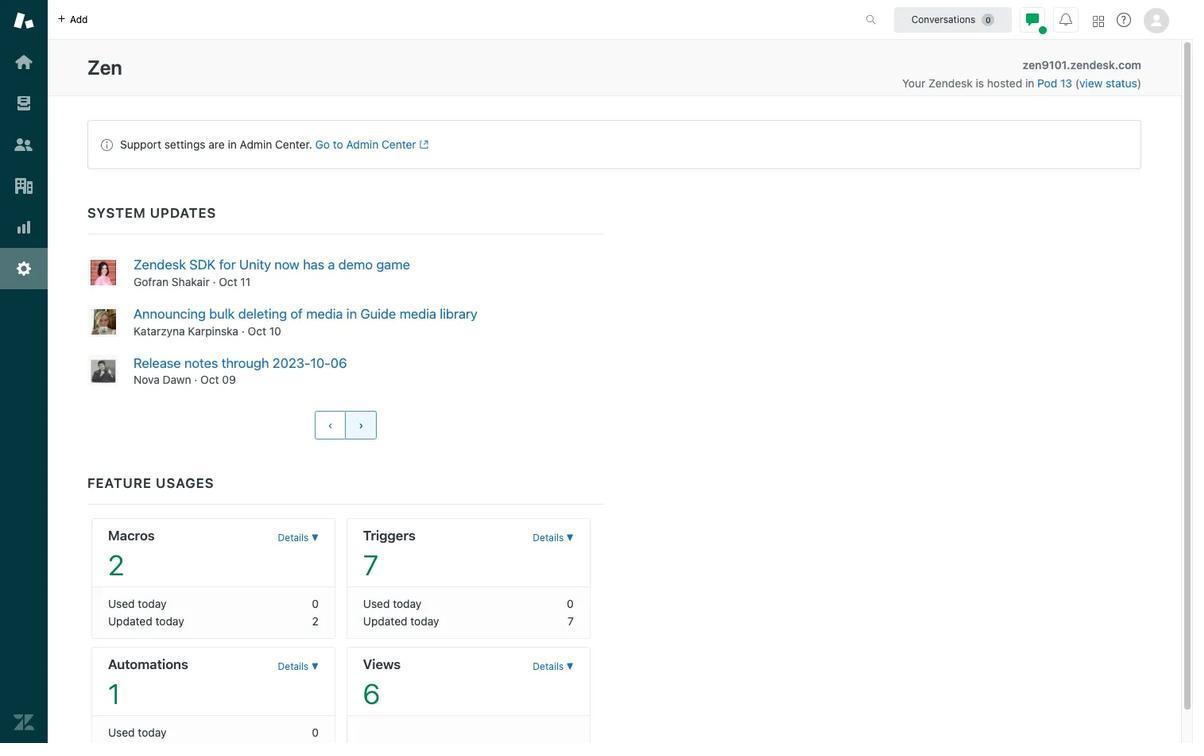 Task type: locate. For each thing, give the bounding box(es) containing it.
▼
[[311, 532, 319, 544], [566, 532, 574, 544], [311, 661, 319, 673], [566, 661, 574, 673]]

details for 1
[[278, 661, 309, 673]]

gofran
[[134, 275, 169, 288]]

zendesk sdk for unity now has a demo game
[[134, 257, 410, 273]]

in
[[1026, 76, 1035, 90], [228, 138, 237, 151], [346, 306, 357, 322]]

oct down "notes"
[[200, 373, 219, 387]]

in inside "zen9101 .zendesk.com your zendesk is hosted in pod 13 ( view status )"
[[1026, 76, 1035, 90]]

media right of
[[306, 306, 343, 322]]

oct for deleting
[[248, 324, 266, 338]]

7 inside triggers 7
[[363, 549, 378, 581]]

oct down the deleting
[[248, 324, 266, 338]]

oct down 'for'
[[219, 275, 237, 288]]

updated today for 7
[[363, 615, 439, 628]]

used today for 7
[[363, 597, 422, 611]]

oct for through
[[200, 373, 219, 387]]

system updates
[[87, 205, 216, 221]]

▼ for 6
[[566, 661, 574, 673]]

2 vertical spatial in
[[346, 306, 357, 322]]

used today down triggers 7
[[363, 597, 422, 611]]

updated today up automations at the bottom of the page
[[108, 615, 184, 628]]

0 vertical spatial 2
[[108, 549, 124, 581]]

go to admin center
[[315, 138, 416, 151]]

2 admin from the left
[[346, 138, 379, 151]]

has
[[303, 257, 324, 273]]

details ▼ for 2
[[278, 532, 319, 544]]

oct 11
[[219, 275, 251, 288]]

admin right to
[[346, 138, 379, 151]]

customers image
[[14, 134, 34, 155]]

in left the guide
[[346, 306, 357, 322]]

media
[[306, 306, 343, 322], [400, 306, 436, 322]]

updated up automations at the bottom of the page
[[108, 615, 152, 628]]

status
[[87, 120, 1142, 169]]

1 vertical spatial 2
[[312, 615, 319, 628]]

zendesk support image
[[14, 10, 34, 31]]

11
[[240, 275, 251, 288]]

used
[[108, 597, 135, 611], [363, 597, 390, 611], [108, 726, 135, 740]]

a
[[328, 257, 335, 273]]

zendesk left is
[[929, 76, 973, 90]]

)
[[1137, 76, 1142, 90]]

conversations
[[912, 13, 976, 25]]

1 updated from the left
[[108, 615, 152, 628]]

1 media from the left
[[306, 306, 343, 322]]

zen9101
[[1023, 58, 1067, 72]]

0 horizontal spatial admin
[[240, 138, 272, 151]]

1 vertical spatial 7
[[568, 615, 574, 628]]

1 horizontal spatial media
[[400, 306, 436, 322]]

go
[[315, 138, 330, 151]]

views image
[[14, 93, 34, 114]]

today
[[138, 597, 167, 611], [393, 597, 422, 611], [155, 615, 184, 628], [410, 615, 439, 628], [138, 726, 167, 740]]

updated today up views
[[363, 615, 439, 628]]

hosted
[[987, 76, 1023, 90]]

1
[[108, 678, 120, 710]]

(
[[1075, 76, 1080, 90]]

admin
[[240, 138, 272, 151], [346, 138, 379, 151]]

views
[[363, 657, 401, 673]]

2
[[108, 549, 124, 581], [312, 615, 319, 628]]

your
[[902, 76, 926, 90]]

0 for 7
[[567, 597, 574, 611]]

automations
[[108, 657, 188, 673]]

7
[[363, 549, 378, 581], [568, 615, 574, 628]]

0 horizontal spatial updated
[[108, 615, 152, 628]]

2 updated from the left
[[363, 615, 407, 628]]

to
[[333, 138, 343, 151]]

used today for 2
[[108, 597, 167, 611]]

details ▼ for 1
[[278, 661, 319, 673]]

2 horizontal spatial in
[[1026, 76, 1035, 90]]

updated today for 2
[[108, 615, 184, 628]]

used down macros 2
[[108, 597, 135, 611]]

0 vertical spatial oct
[[219, 275, 237, 288]]

zendesk up gofran
[[134, 257, 186, 273]]

2 updated today from the left
[[363, 615, 439, 628]]

zendesk
[[929, 76, 973, 90], [134, 257, 186, 273]]

updated up views
[[363, 615, 407, 628]]

admin image
[[14, 258, 34, 279]]

used today down macros 2
[[108, 597, 167, 611]]

feature
[[87, 476, 152, 492]]

0 horizontal spatial 7
[[363, 549, 378, 581]]

admin left "center."
[[240, 138, 272, 151]]

oct 10
[[248, 324, 281, 338]]

0 horizontal spatial 2
[[108, 549, 124, 581]]

▼ for 1
[[311, 661, 319, 673]]

reporting image
[[14, 217, 34, 238]]

notifications image
[[1060, 13, 1072, 26]]

announcing bulk deleting of media in guide media library
[[134, 306, 478, 322]]

guide
[[360, 306, 396, 322]]

is
[[976, 76, 984, 90]]

0 vertical spatial 7
[[363, 549, 378, 581]]

1 horizontal spatial zendesk
[[929, 76, 973, 90]]

updated today
[[108, 615, 184, 628], [363, 615, 439, 628]]

macros
[[108, 528, 155, 544]]

are
[[209, 138, 225, 151]]

0
[[312, 597, 319, 611], [567, 597, 574, 611], [312, 726, 319, 740]]

▼ for 2
[[311, 532, 319, 544]]

used down triggers 7
[[363, 597, 390, 611]]

get started image
[[14, 52, 34, 72]]

oct
[[219, 275, 237, 288], [248, 324, 266, 338], [200, 373, 219, 387]]

1 horizontal spatial admin
[[346, 138, 379, 151]]

13
[[1060, 76, 1072, 90]]

through
[[222, 355, 269, 371]]

announcing
[[134, 306, 206, 322]]

pod 13 link
[[1038, 76, 1075, 90]]

.zendesk.com
[[1067, 58, 1142, 72]]

details
[[278, 532, 309, 544], [533, 532, 564, 544], [278, 661, 309, 673], [533, 661, 564, 673]]

updated
[[108, 615, 152, 628], [363, 615, 407, 628]]

0 horizontal spatial updated today
[[108, 615, 184, 628]]

gofran shakair
[[134, 275, 210, 288]]

sdk
[[189, 257, 216, 273]]

center
[[382, 138, 416, 151]]

notes
[[184, 355, 218, 371]]

updated for 2
[[108, 615, 152, 628]]

in left pod
[[1026, 76, 1035, 90]]

1 vertical spatial zendesk
[[134, 257, 186, 273]]

0 horizontal spatial media
[[306, 306, 343, 322]]

0 vertical spatial in
[[1026, 76, 1035, 90]]

media right the guide
[[400, 306, 436, 322]]

0 vertical spatial zendesk
[[929, 76, 973, 90]]

1 horizontal spatial updated
[[363, 615, 407, 628]]

details ▼
[[278, 532, 319, 544], [533, 532, 574, 544], [278, 661, 319, 673], [533, 661, 574, 673]]

6
[[363, 678, 380, 710]]

2 vertical spatial oct
[[200, 373, 219, 387]]

1 updated today from the left
[[108, 615, 184, 628]]

triggers
[[363, 528, 416, 544]]

1 horizontal spatial updated today
[[363, 615, 439, 628]]

usages
[[156, 476, 214, 492]]

1 vertical spatial oct
[[248, 324, 266, 338]]

karpinska
[[188, 324, 238, 338]]

center.
[[275, 138, 312, 151]]

in right are
[[228, 138, 237, 151]]

zendesk inside "zen9101 .zendesk.com your zendesk is hosted in pod 13 ( view status )"
[[929, 76, 973, 90]]

for
[[219, 257, 236, 273]]

0 horizontal spatial in
[[228, 138, 237, 151]]



Task type: describe. For each thing, give the bounding box(es) containing it.
‹ button
[[314, 411, 346, 440]]

system
[[87, 205, 146, 221]]

nova dawn
[[134, 373, 191, 387]]

go to admin center link
[[315, 138, 429, 151]]

dawn
[[163, 373, 191, 387]]

get help image
[[1117, 13, 1131, 27]]

used today down 1
[[108, 726, 167, 740]]

view
[[1080, 76, 1103, 90]]

2 media from the left
[[400, 306, 436, 322]]

06
[[331, 355, 347, 371]]

used down 1
[[108, 726, 135, 740]]

1 vertical spatial in
[[228, 138, 237, 151]]

updated for 7
[[363, 615, 407, 628]]

status
[[1106, 76, 1137, 90]]

› button
[[345, 411, 377, 440]]

10-
[[310, 355, 331, 371]]

main element
[[0, 0, 48, 743]]

triggers 7
[[363, 528, 416, 581]]

views 6
[[363, 657, 401, 710]]

details for 6
[[533, 661, 564, 673]]

shakair
[[172, 275, 210, 288]]

used for 7
[[363, 597, 390, 611]]

demo
[[338, 257, 373, 273]]

release
[[134, 355, 181, 371]]

zendesk products image
[[1093, 16, 1104, 27]]

2023-
[[272, 355, 310, 371]]

10
[[269, 324, 281, 338]]

deleting
[[238, 306, 287, 322]]

now
[[274, 257, 300, 273]]

oct for for
[[219, 275, 237, 288]]

game
[[376, 257, 410, 273]]

support
[[120, 138, 161, 151]]

pod
[[1038, 76, 1057, 90]]

view status link
[[1080, 76, 1137, 90]]

release notes through 2023-10-06
[[134, 355, 347, 371]]

zen9101 .zendesk.com your zendesk is hosted in pod 13 ( view status )
[[902, 58, 1142, 90]]

macros 2
[[108, 528, 155, 581]]

1 admin from the left
[[240, 138, 272, 151]]

status containing support settings are in admin center.
[[87, 120, 1142, 169]]

›
[[359, 419, 364, 432]]

zendesk image
[[14, 712, 34, 733]]

details ▼ for 7
[[533, 532, 574, 544]]

details for 2
[[278, 532, 309, 544]]

of
[[291, 306, 303, 322]]

nova
[[134, 373, 160, 387]]

automations 1
[[108, 657, 188, 710]]

unity
[[239, 257, 271, 273]]

button displays agent's chat status as online. image
[[1026, 13, 1039, 26]]

1 horizontal spatial in
[[346, 306, 357, 322]]

support settings are in admin center.
[[120, 138, 312, 151]]

09
[[222, 373, 236, 387]]

used for 2
[[108, 597, 135, 611]]

library
[[440, 306, 478, 322]]

▼ for 7
[[566, 532, 574, 544]]

katarzyna
[[134, 324, 185, 338]]

oct 09
[[200, 373, 236, 387]]

organizations image
[[14, 176, 34, 196]]

settings
[[164, 138, 206, 151]]

‹
[[328, 419, 333, 432]]

conversations button
[[894, 7, 1012, 32]]

katarzyna karpinska
[[134, 324, 238, 338]]

updates
[[150, 205, 216, 221]]

0 for 2
[[312, 597, 319, 611]]

bulk
[[209, 306, 235, 322]]

1 horizontal spatial 2
[[312, 615, 319, 628]]

add
[[70, 13, 88, 25]]

add button
[[48, 0, 97, 39]]

details for 7
[[533, 532, 564, 544]]

(opens in a new tab) image
[[416, 140, 429, 150]]

1 horizontal spatial 7
[[568, 615, 574, 628]]

details ▼ for 6
[[533, 661, 574, 673]]

0 horizontal spatial zendesk
[[134, 257, 186, 273]]

feature usages
[[87, 476, 214, 492]]

zen
[[87, 56, 122, 79]]

2 inside macros 2
[[108, 549, 124, 581]]



Task type: vqa. For each thing, say whether or not it's contained in the screenshot.
Apply
no



